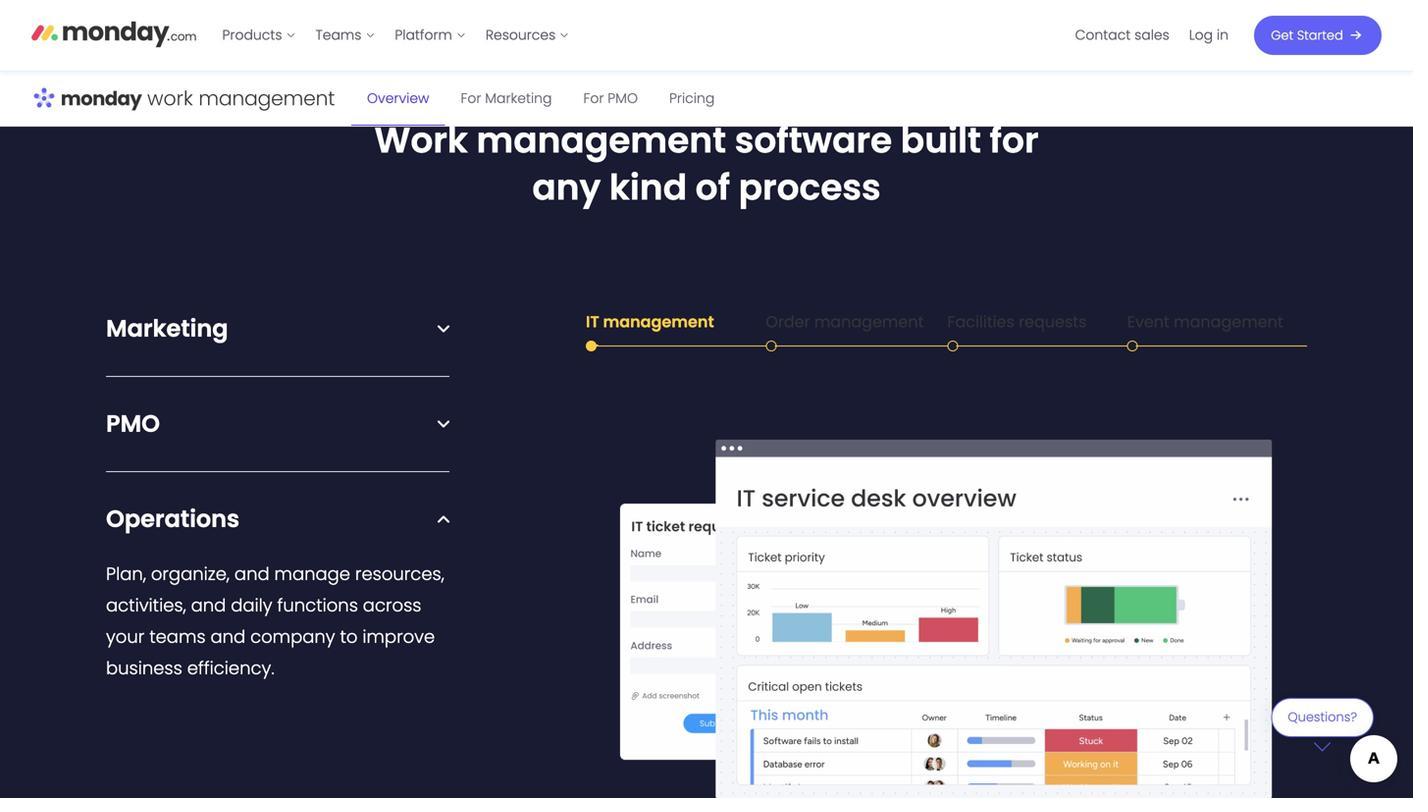 Task type: vqa. For each thing, say whether or not it's contained in the screenshot.
'Visualize your workflow with a Kanban board'
no



Task type: describe. For each thing, give the bounding box(es) containing it.
work management software built for any kind of process
[[375, 115, 1039, 212]]

manage
[[274, 561, 350, 586]]

products
[[222, 25, 282, 45]]

functions
[[277, 593, 358, 618]]

for marketing link
[[445, 72, 568, 126]]

for for for pmo
[[584, 89, 604, 108]]

resources
[[486, 25, 556, 45]]

overview
[[367, 89, 429, 108]]

list containing products
[[213, 0, 579, 71]]

of
[[696, 162, 730, 212]]

across
[[363, 593, 422, 618]]

started
[[1297, 27, 1344, 44]]

marketing inside tab list
[[106, 312, 228, 345]]

contact
[[1076, 25, 1131, 45]]

get started button
[[1255, 16, 1382, 55]]

management for work
[[477, 115, 727, 165]]

documentation-navigation tab list
[[586, 297, 1308, 798]]

products link
[[213, 20, 306, 51]]

log in
[[1190, 25, 1229, 45]]

contact sales link
[[1066, 20, 1180, 51]]

for marketing
[[461, 89, 552, 108]]

teams
[[149, 624, 206, 649]]

contact sales
[[1076, 25, 1170, 45]]

main element
[[213, 0, 1382, 71]]

your
[[106, 624, 145, 649]]

operations
[[106, 502, 240, 535]]

marketing tab list
[[106, 312, 450, 408]]

order management
[[766, 311, 924, 333]]

0 vertical spatial pmo
[[608, 89, 638, 108]]

questions? button
[[1272, 698, 1374, 751]]

0 vertical spatial and
[[235, 561, 270, 586]]

plan, organize, and manage resources, activities, and daily functions across your teams and company to improve business efficiency.
[[106, 561, 445, 681]]

platform
[[395, 25, 452, 45]]

questions?
[[1288, 708, 1358, 726]]

resources link
[[476, 20, 579, 51]]

work
[[375, 115, 468, 165]]

efficiency.
[[187, 656, 274, 681]]

management for it
[[603, 311, 714, 333]]

event
[[1128, 311, 1170, 333]]

log
[[1190, 25, 1213, 45]]

in
[[1217, 25, 1229, 45]]

pmo tab list
[[106, 407, 450, 503]]

platform link
[[385, 20, 476, 51]]

for for for marketing
[[461, 89, 481, 108]]



Task type: locate. For each thing, give the bounding box(es) containing it.
1 vertical spatial pmo
[[106, 407, 160, 440]]

list containing contact sales
[[1066, 0, 1239, 71]]

1 horizontal spatial list
[[1066, 0, 1239, 71]]

for pmo
[[584, 89, 638, 108]]

for inside 'link'
[[461, 89, 481, 108]]

it
[[586, 311, 600, 333]]

sales
[[1135, 25, 1170, 45]]

for up the work
[[461, 89, 481, 108]]

facilities
[[948, 311, 1015, 333]]

activities,
[[106, 593, 186, 618]]

list
[[213, 0, 579, 71], [1066, 0, 1239, 71]]

1 list from the left
[[213, 0, 579, 71]]

marketing button
[[106, 312, 450, 345]]

1 horizontal spatial for
[[584, 89, 604, 108]]

and down the organize,
[[191, 593, 226, 618]]

resources,
[[355, 561, 445, 586]]

management down for pmo
[[477, 115, 727, 165]]

for
[[461, 89, 481, 108], [584, 89, 604, 108]]

organize,
[[151, 561, 230, 586]]

built
[[901, 115, 982, 165]]

1 for from the left
[[461, 89, 481, 108]]

pmo inside tab list
[[106, 407, 160, 440]]

1 horizontal spatial marketing
[[485, 89, 552, 108]]

and
[[235, 561, 270, 586], [191, 593, 226, 618], [211, 624, 246, 649]]

0 vertical spatial marketing
[[485, 89, 552, 108]]

0 horizontal spatial for
[[461, 89, 481, 108]]

daily
[[231, 593, 273, 618]]

for right the for marketing
[[584, 89, 604, 108]]

company
[[250, 624, 335, 649]]

and up efficiency.
[[211, 624, 246, 649]]

management right event
[[1174, 311, 1284, 333]]

management
[[477, 115, 727, 165], [603, 311, 714, 333], [815, 311, 924, 333], [1174, 311, 1284, 333]]

overview link
[[351, 72, 445, 126]]

marketing
[[485, 89, 552, 108], [106, 312, 228, 345]]

pricing link
[[654, 72, 731, 126]]

order
[[766, 311, 810, 333]]

for
[[990, 115, 1039, 165]]

software
[[735, 115, 893, 165]]

event management
[[1128, 311, 1284, 333]]

management for order
[[815, 311, 924, 333]]

to
[[340, 624, 358, 649]]

for pmo link
[[568, 72, 654, 126]]

2 vertical spatial and
[[211, 624, 246, 649]]

teams
[[316, 25, 362, 45]]

requests
[[1019, 311, 1087, 333]]

1 vertical spatial and
[[191, 593, 226, 618]]

get started
[[1272, 27, 1344, 44]]

0 horizontal spatial pmo
[[106, 407, 160, 440]]

pmo button
[[106, 407, 450, 440]]

0 horizontal spatial list
[[213, 0, 579, 71]]

2 list from the left
[[1066, 0, 1239, 71]]

teams link
[[306, 20, 385, 51]]

improve
[[363, 624, 435, 649]]

management right order
[[815, 311, 924, 333]]

management inside work management software built for any kind of process
[[477, 115, 727, 165]]

kind
[[610, 162, 687, 212]]

monday.com logo image
[[31, 13, 197, 54]]

process
[[739, 162, 881, 212]]

and up daily
[[235, 561, 270, 586]]

it management
[[586, 311, 714, 333]]

management right it
[[603, 311, 714, 333]]

1 vertical spatial marketing
[[106, 312, 228, 345]]

business
[[106, 656, 182, 681]]

plan,
[[106, 561, 146, 586]]

get
[[1272, 27, 1294, 44]]

pmo
[[608, 89, 638, 108], [106, 407, 160, 440]]

0 horizontal spatial marketing
[[106, 312, 228, 345]]

operations button
[[106, 502, 450, 535]]

operations tab
[[106, 502, 450, 684]]

monday.com work management image
[[31, 72, 336, 127]]

any
[[532, 162, 601, 212]]

marketing inside 'link'
[[485, 89, 552, 108]]

1 horizontal spatial pmo
[[608, 89, 638, 108]]

2 for from the left
[[584, 89, 604, 108]]

log in link
[[1180, 20, 1239, 51]]

it management image
[[586, 394, 1308, 798]]

pricing
[[670, 89, 715, 108]]

facilities requests
[[948, 311, 1087, 333]]

management for event
[[1174, 311, 1284, 333]]



